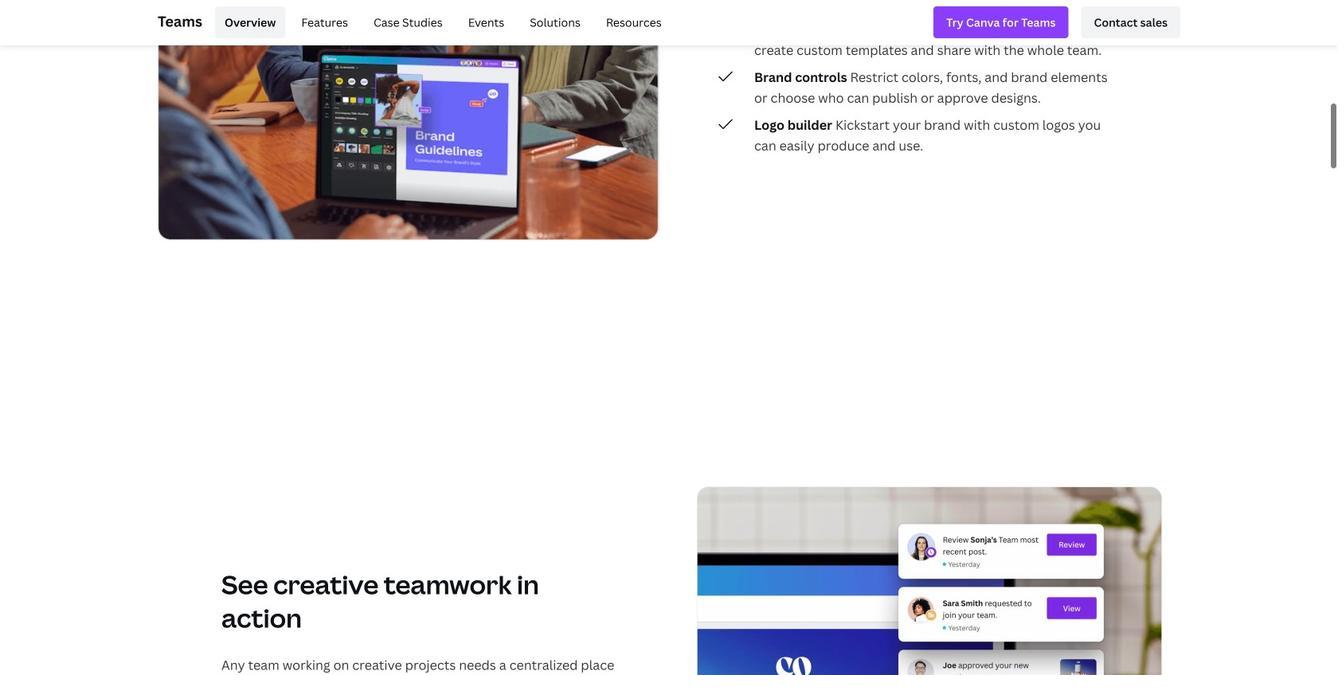Task type: locate. For each thing, give the bounding box(es) containing it.
menu bar
[[209, 6, 671, 38]]



Task type: vqa. For each thing, say whether or not it's contained in the screenshot.
research brief text field
no



Task type: describe. For each thing, give the bounding box(es) containing it.
an image of three people talking around a laptop, which has canva open image
[[158, 0, 660, 241]]



